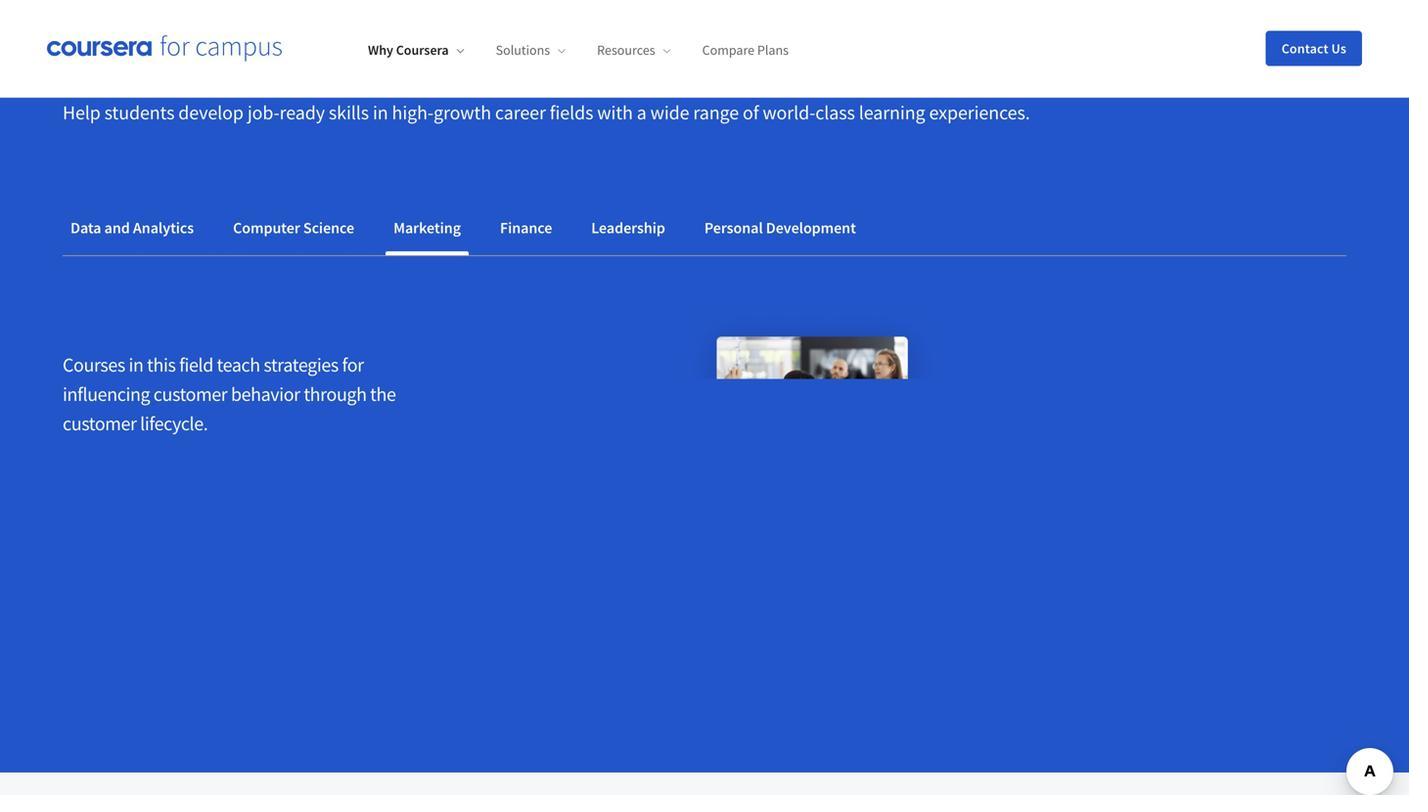 Task type: describe. For each thing, give the bounding box(es) containing it.
marketing button
[[386, 205, 469, 252]]

contact us
[[1282, 40, 1347, 57]]

of
[[743, 100, 759, 125]]

world-
[[763, 100, 816, 125]]

computer science button
[[225, 205, 362, 252]]

personal development button
[[697, 205, 864, 252]]

plans
[[758, 41, 789, 59]]

leadership button
[[584, 205, 673, 252]]

growth
[[434, 100, 491, 125]]

contact
[[1282, 40, 1329, 57]]

content
[[657, 23, 800, 77]]

why coursera
[[368, 41, 449, 59]]

marketing
[[394, 218, 461, 238]]

up-
[[164, 23, 225, 77]]

job-
[[247, 100, 280, 125]]

coursera
[[396, 41, 449, 59]]

with
[[597, 100, 633, 125]]

solutions
[[496, 41, 550, 59]]

data and analytics
[[70, 218, 194, 238]]

experiences.
[[929, 100, 1030, 125]]

offer up-to-date and in-demand content
[[63, 23, 800, 77]]

develop
[[178, 100, 244, 125]]

leadership
[[592, 218, 666, 238]]

resources link
[[597, 41, 671, 59]]

why
[[368, 41, 393, 59]]

help students develop job-ready skills in high-growth career fields with a wide range of world-class learning experiences.
[[63, 100, 1030, 125]]

influencing
[[63, 382, 150, 407]]

demand
[[496, 23, 649, 77]]

personal
[[705, 218, 763, 238]]

students
[[104, 100, 175, 125]]

resources
[[597, 41, 656, 59]]

high-
[[392, 100, 434, 125]]

compare plans link
[[703, 41, 789, 59]]

courses in this field teach strategies for influencing customer behavior through the customer lifecycle.
[[63, 353, 396, 436]]

finance button
[[492, 205, 560, 252]]

offer
[[63, 23, 156, 77]]

wide
[[651, 100, 690, 125]]

data
[[70, 218, 101, 238]]

contact us button
[[1266, 31, 1363, 66]]



Task type: locate. For each thing, give the bounding box(es) containing it.
development
[[766, 218, 856, 238]]

customer down influencing
[[63, 412, 137, 436]]

us
[[1332, 40, 1347, 57]]

1 vertical spatial and
[[104, 218, 130, 238]]

class
[[816, 100, 855, 125]]

ready
[[280, 100, 325, 125]]

customer
[[153, 382, 227, 407], [63, 412, 137, 436]]

0 vertical spatial in
[[373, 100, 388, 125]]

lifecycle.
[[140, 412, 208, 436]]

in right skills
[[373, 100, 388, 125]]

solutions link
[[496, 41, 566, 59]]

behavior
[[231, 382, 300, 407]]

1 horizontal spatial and
[[368, 23, 439, 77]]

content marketing image image
[[535, 303, 1300, 695]]

strategies
[[264, 353, 339, 377]]

computer science
[[233, 218, 354, 238]]

courses
[[63, 353, 125, 377]]

0 horizontal spatial in
[[129, 353, 143, 377]]

this
[[147, 353, 176, 377]]

finance
[[500, 218, 552, 238]]

teach
[[217, 353, 260, 377]]

for
[[342, 353, 364, 377]]

help
[[63, 100, 101, 125]]

in-
[[447, 23, 496, 77]]

0 horizontal spatial and
[[104, 218, 130, 238]]

content tabs tab list
[[63, 205, 1347, 255]]

0 vertical spatial customer
[[153, 382, 227, 407]]

in inside courses in this field teach strategies for influencing customer behavior through the customer lifecycle.
[[129, 353, 143, 377]]

field
[[179, 353, 213, 377]]

compare
[[703, 41, 755, 59]]

the
[[370, 382, 396, 407]]

fields
[[550, 100, 594, 125]]

1 vertical spatial in
[[129, 353, 143, 377]]

in left this
[[129, 353, 143, 377]]

coursera for campus image
[[47, 35, 282, 62]]

0 vertical spatial and
[[368, 23, 439, 77]]

date
[[278, 23, 360, 77]]

analytics
[[133, 218, 194, 238]]

and
[[368, 23, 439, 77], [104, 218, 130, 238]]

and inside button
[[104, 218, 130, 238]]

a
[[637, 100, 647, 125]]

customer down field
[[153, 382, 227, 407]]

1 horizontal spatial customer
[[153, 382, 227, 407]]

through
[[304, 382, 367, 407]]

1 horizontal spatial in
[[373, 100, 388, 125]]

learning
[[859, 100, 926, 125]]

career
[[495, 100, 546, 125]]

in
[[373, 100, 388, 125], [129, 353, 143, 377]]

compare plans
[[703, 41, 789, 59]]

computer
[[233, 218, 300, 238]]

personal development
[[705, 218, 856, 238]]

to-
[[225, 23, 278, 77]]

science
[[303, 218, 354, 238]]

0 horizontal spatial customer
[[63, 412, 137, 436]]

skills
[[329, 100, 369, 125]]

1 vertical spatial customer
[[63, 412, 137, 436]]

range
[[693, 100, 739, 125]]

why coursera link
[[368, 41, 465, 59]]

data and analytics button
[[63, 205, 202, 252]]



Task type: vqa. For each thing, say whether or not it's contained in the screenshot.
through
yes



